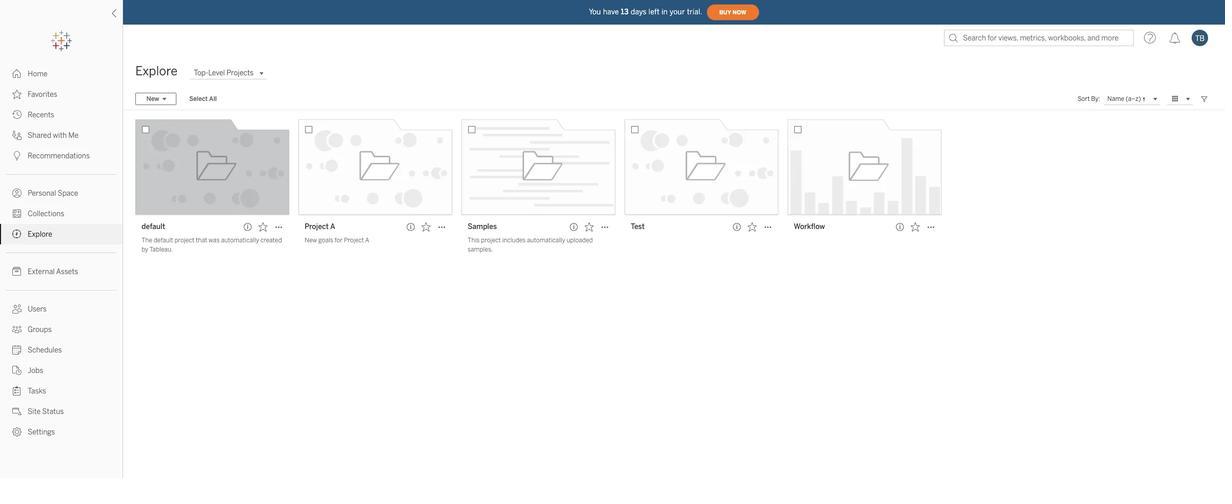 Task type: locate. For each thing, give the bounding box(es) containing it.
1 vertical spatial project
[[344, 237, 364, 244]]

shared with me link
[[0, 125, 123, 146]]

8 by text only_f5he34f image from the top
[[12, 346, 22, 355]]

that
[[196, 237, 207, 244]]

by text only_f5he34f image inside recents link
[[12, 110, 22, 120]]

2 automatically from the left
[[527, 237, 565, 244]]

default inside the default project that was automatically created by tableau.
[[154, 237, 173, 244]]

level
[[208, 69, 225, 77]]

5 by text only_f5he34f image from the top
[[12, 267, 22, 277]]

by text only_f5he34f image inside collections link
[[12, 209, 22, 219]]

project right the for
[[344, 237, 364, 244]]

by text only_f5he34f image left 'users' at the bottom
[[12, 305, 22, 314]]

by text only_f5he34f image
[[12, 69, 22, 78], [12, 90, 22, 99], [12, 131, 22, 140], [12, 230, 22, 239], [12, 366, 22, 376], [12, 407, 22, 417], [12, 428, 22, 437]]

by text only_f5he34f image inside the external assets "link"
[[12, 267, 22, 277]]

tasks link
[[0, 381, 123, 402]]

by
[[142, 246, 148, 253]]

grid view image
[[1171, 94, 1180, 104]]

by text only_f5he34f image inside shared with me link
[[12, 131, 22, 140]]

settings link
[[0, 422, 123, 443]]

explore up new popup button
[[135, 64, 178, 78]]

by text only_f5he34f image inside home link
[[12, 69, 22, 78]]

buy now
[[720, 9, 747, 16]]

a right the for
[[365, 237, 369, 244]]

1 by text only_f5he34f image from the top
[[12, 110, 22, 120]]

by text only_f5he34f image left tasks
[[12, 387, 22, 396]]

schedules link
[[0, 340, 123, 361]]

by text only_f5he34f image inside site status link
[[12, 407, 22, 417]]

by text only_f5he34f image left external
[[12, 267, 22, 277]]

collections
[[28, 210, 64, 219]]

1 vertical spatial default
[[154, 237, 173, 244]]

new inside popup button
[[146, 95, 159, 103]]

by text only_f5he34f image left collections
[[12, 209, 22, 219]]

now
[[733, 9, 747, 16]]

new left goals
[[305, 237, 317, 244]]

7 by text only_f5he34f image from the top
[[12, 325, 22, 334]]

by text only_f5he34f image for jobs
[[12, 366, 22, 376]]

favorites link
[[0, 84, 123, 105]]

6 by text only_f5he34f image from the top
[[12, 407, 22, 417]]

by text only_f5he34f image left schedules
[[12, 346, 22, 355]]

jobs link
[[0, 361, 123, 381]]

1 vertical spatial a
[[365, 237, 369, 244]]

0 horizontal spatial new
[[146, 95, 159, 103]]

by text only_f5he34f image inside the jobs link
[[12, 366, 22, 376]]

automatically
[[221, 237, 259, 244], [527, 237, 565, 244]]

project
[[305, 223, 329, 231], [344, 237, 364, 244]]

by text only_f5he34f image inside schedules link
[[12, 346, 22, 355]]

top-level projects button
[[190, 67, 267, 79]]

created
[[261, 237, 282, 244]]

a
[[330, 223, 335, 231], [365, 237, 369, 244]]

1 horizontal spatial automatically
[[527, 237, 565, 244]]

users
[[28, 305, 47, 314]]

4 by text only_f5he34f image from the top
[[12, 230, 22, 239]]

automatically inside the default project that was automatically created by tableau.
[[221, 237, 259, 244]]

sort
[[1078, 95, 1090, 103]]

0 horizontal spatial a
[[330, 223, 335, 231]]

3 by text only_f5he34f image from the top
[[12, 189, 22, 198]]

jobs
[[28, 367, 43, 376]]

0 horizontal spatial explore
[[28, 230, 52, 239]]

by text only_f5he34f image inside explore link
[[12, 230, 22, 239]]

navigation panel element
[[0, 31, 123, 443]]

settings
[[28, 428, 55, 437]]

by text only_f5he34f image left the groups
[[12, 325, 22, 334]]

9 by text only_f5he34f image from the top
[[12, 387, 22, 396]]

project up goals
[[305, 223, 329, 231]]

by text only_f5he34f image for collections
[[12, 209, 22, 219]]

new
[[146, 95, 159, 103], [305, 237, 317, 244]]

0 horizontal spatial project
[[305, 223, 329, 231]]

explore inside main navigation. press the up and down arrow keys to access links. 'element'
[[28, 230, 52, 239]]

by text only_f5he34f image for home
[[12, 69, 22, 78]]

shared
[[28, 131, 51, 140]]

space
[[58, 189, 78, 198]]

uploaded
[[567, 237, 593, 244]]

project up samples.
[[481, 237, 501, 244]]

1 horizontal spatial a
[[365, 237, 369, 244]]

1 horizontal spatial project
[[481, 237, 501, 244]]

by text only_f5he34f image for users
[[12, 305, 22, 314]]

assets
[[56, 268, 78, 277]]

by text only_f5he34f image inside users link
[[12, 305, 22, 314]]

by text only_f5he34f image for recommendations
[[12, 151, 22, 161]]

by text only_f5he34f image inside tasks link
[[12, 387, 22, 396]]

groups link
[[0, 320, 123, 340]]

external
[[28, 268, 55, 277]]

tasks
[[28, 387, 46, 396]]

buy
[[720, 9, 731, 16]]

by text only_f5he34f image inside recommendations "link"
[[12, 151, 22, 161]]

the
[[142, 237, 152, 244]]

explore down collections
[[28, 230, 52, 239]]

by text only_f5he34f image left recents
[[12, 110, 22, 120]]

explore
[[135, 64, 178, 78], [28, 230, 52, 239]]

collections link
[[0, 204, 123, 224]]

by text only_f5he34f image for tasks
[[12, 387, 22, 396]]

name (a–z)
[[1108, 95, 1141, 102]]

a up the new goals for project a at left
[[330, 223, 335, 231]]

in
[[662, 7, 668, 16]]

3 by text only_f5he34f image from the top
[[12, 131, 22, 140]]

1 vertical spatial new
[[305, 237, 317, 244]]

project
[[175, 237, 194, 244], [481, 237, 501, 244]]

Search for views, metrics, workbooks, and more text field
[[944, 30, 1134, 46]]

new left select
[[146, 95, 159, 103]]

select
[[189, 95, 208, 103]]

by text only_f5he34f image left personal
[[12, 189, 22, 198]]

was
[[209, 237, 220, 244]]

by text only_f5he34f image for recents
[[12, 110, 22, 120]]

0 horizontal spatial project
[[175, 237, 194, 244]]

(a–z)
[[1126, 95, 1141, 102]]

4 by text only_f5he34f image from the top
[[12, 209, 22, 219]]

me
[[68, 131, 79, 140]]

default up the
[[142, 223, 165, 231]]

users link
[[0, 299, 123, 320]]

recents link
[[0, 105, 123, 125]]

samples image
[[462, 120, 616, 215]]

5 by text only_f5he34f image from the top
[[12, 366, 22, 376]]

by text only_f5he34f image left recommendations
[[12, 151, 22, 161]]

projects
[[227, 69, 254, 77]]

new goals for project a
[[305, 237, 369, 244]]

by text only_f5he34f image inside the groups link
[[12, 325, 22, 334]]

by text only_f5he34f image inside personal space link
[[12, 189, 22, 198]]

by text only_f5he34f image for shared with me
[[12, 131, 22, 140]]

by text only_f5he34f image
[[12, 110, 22, 120], [12, 151, 22, 161], [12, 189, 22, 198], [12, 209, 22, 219], [12, 267, 22, 277], [12, 305, 22, 314], [12, 325, 22, 334], [12, 346, 22, 355], [12, 387, 22, 396]]

default
[[142, 223, 165, 231], [154, 237, 173, 244]]

0 horizontal spatial automatically
[[221, 237, 259, 244]]

2 by text only_f5he34f image from the top
[[12, 151, 22, 161]]

buy now button
[[707, 4, 760, 21]]

default image
[[135, 120, 289, 215]]

6 by text only_f5he34f image from the top
[[12, 305, 22, 314]]

2 project from the left
[[481, 237, 501, 244]]

for
[[335, 237, 343, 244]]

automatically right was
[[221, 237, 259, 244]]

by text only_f5he34f image inside settings link
[[12, 428, 22, 437]]

7 by text only_f5he34f image from the top
[[12, 428, 22, 437]]

project left that at the left
[[175, 237, 194, 244]]

1 by text only_f5he34f image from the top
[[12, 69, 22, 78]]

default up tableau.
[[154, 237, 173, 244]]

trial.
[[687, 7, 703, 16]]

by text only_f5he34f image for site status
[[12, 407, 22, 417]]

2 by text only_f5he34f image from the top
[[12, 90, 22, 99]]

project inside the default project that was automatically created by tableau.
[[175, 237, 194, 244]]

workflow
[[794, 223, 825, 231]]

automatically right includes
[[527, 237, 565, 244]]

name
[[1108, 95, 1125, 102]]

by text only_f5he34f image inside favorites link
[[12, 90, 22, 99]]

0 vertical spatial new
[[146, 95, 159, 103]]

site status link
[[0, 402, 123, 422]]

1 project from the left
[[175, 237, 194, 244]]

1 automatically from the left
[[221, 237, 259, 244]]

1 horizontal spatial explore
[[135, 64, 178, 78]]

0 vertical spatial a
[[330, 223, 335, 231]]

1 vertical spatial explore
[[28, 230, 52, 239]]

1 horizontal spatial project
[[344, 237, 364, 244]]

1 horizontal spatial new
[[305, 237, 317, 244]]



Task type: describe. For each thing, give the bounding box(es) containing it.
you have 13 days left in your trial.
[[589, 7, 703, 16]]

samples
[[468, 223, 497, 231]]

personal space link
[[0, 183, 123, 204]]

by text only_f5he34f image for external assets
[[12, 267, 22, 277]]

includes
[[502, 237, 526, 244]]

home link
[[0, 64, 123, 84]]

with
[[53, 131, 67, 140]]

groups
[[28, 326, 52, 334]]

test image
[[625, 120, 779, 215]]

recents
[[28, 111, 54, 120]]

left
[[649, 7, 660, 16]]

select all button
[[183, 93, 224, 105]]

samples.
[[468, 246, 493, 253]]

schedules
[[28, 346, 62, 355]]

shared with me
[[28, 131, 79, 140]]

this project includes automatically uploaded samples.
[[468, 237, 593, 253]]

by text only_f5he34f image for personal space
[[12, 189, 22, 198]]

recommendations link
[[0, 146, 123, 166]]

project inside this project includes automatically uploaded samples.
[[481, 237, 501, 244]]

have
[[603, 7, 619, 16]]

by text only_f5he34f image for settings
[[12, 428, 22, 437]]

top-
[[194, 69, 208, 77]]

external assets
[[28, 268, 78, 277]]

all
[[209, 95, 217, 103]]

automatically inside this project includes automatically uploaded samples.
[[527, 237, 565, 244]]

select all
[[189, 95, 217, 103]]

main navigation. press the up and down arrow keys to access links. element
[[0, 64, 123, 443]]

13
[[621, 7, 629, 16]]

status
[[42, 408, 64, 417]]

personal
[[28, 189, 56, 198]]

new button
[[135, 93, 176, 105]]

explore link
[[0, 224, 123, 245]]

project a
[[305, 223, 335, 231]]

your
[[670, 7, 685, 16]]

home
[[28, 70, 48, 78]]

top-level projects
[[194, 69, 254, 77]]

by text only_f5he34f image for schedules
[[12, 346, 22, 355]]

0 vertical spatial explore
[[135, 64, 178, 78]]

workflow image
[[788, 120, 942, 215]]

external assets link
[[0, 262, 123, 282]]

sort by:
[[1078, 95, 1101, 103]]

by:
[[1092, 95, 1101, 103]]

tableau.
[[150, 246, 173, 253]]

this
[[468, 237, 480, 244]]

0 vertical spatial default
[[142, 223, 165, 231]]

personal space
[[28, 189, 78, 198]]

goals
[[319, 237, 333, 244]]

site status
[[28, 408, 64, 417]]

new for new goals for project a
[[305, 237, 317, 244]]

recommendations
[[28, 152, 90, 161]]

test
[[631, 223, 645, 231]]

the default project that was automatically created by tableau.
[[142, 237, 282, 253]]

by text only_f5he34f image for groups
[[12, 325, 22, 334]]

project a image
[[299, 120, 452, 215]]

favorites
[[28, 90, 57, 99]]

you
[[589, 7, 601, 16]]

by text only_f5he34f image for explore
[[12, 230, 22, 239]]

name (a–z) button
[[1104, 93, 1161, 105]]

by text only_f5he34f image for favorites
[[12, 90, 22, 99]]

new for new
[[146, 95, 159, 103]]

days
[[631, 7, 647, 16]]

0 vertical spatial project
[[305, 223, 329, 231]]

site
[[28, 408, 41, 417]]



Task type: vqa. For each thing, say whether or not it's contained in the screenshot.
row containing returns_new
no



